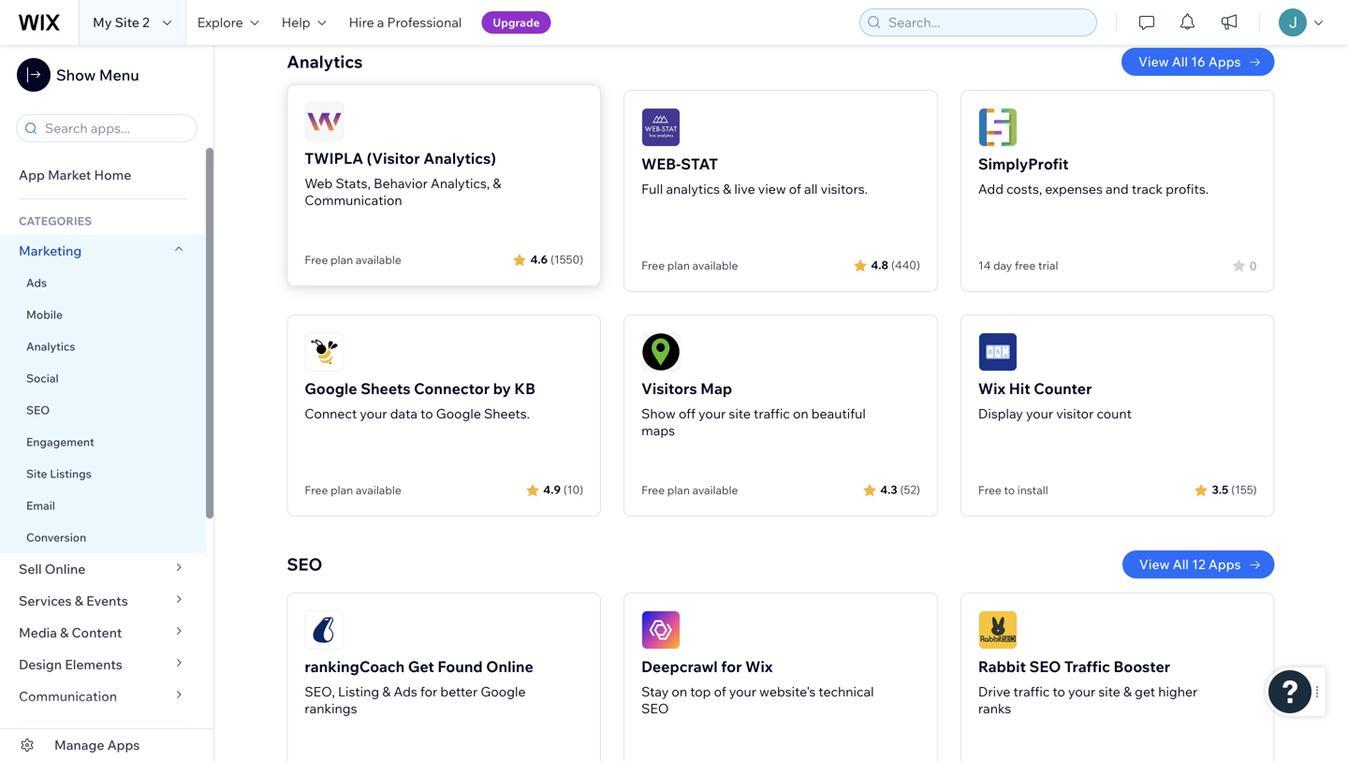 Task type: locate. For each thing, give the bounding box(es) containing it.
on inside visitors map show off your site traffic on beautiful maps
[[793, 406, 809, 422]]

apps for seo
[[1209, 556, 1242, 573]]

1 vertical spatial all
[[1173, 556, 1190, 573]]

google down connector
[[436, 406, 481, 422]]

add
[[979, 181, 1004, 197]]

all left 16
[[1172, 53, 1189, 70]]

0 vertical spatial view
[[1139, 53, 1170, 70]]

0 vertical spatial show
[[56, 66, 96, 84]]

available for show
[[693, 483, 739, 497]]

online inside sidebar 'element'
[[45, 561, 86, 577]]

online
[[45, 561, 86, 577], [486, 658, 534, 676]]

free
[[1015, 259, 1036, 273]]

0 vertical spatial to
[[421, 406, 433, 422]]

to down 'traffic'
[[1053, 684, 1066, 700]]

your down 'traffic'
[[1069, 684, 1096, 700]]

seo link
[[0, 394, 206, 426]]

analytics
[[666, 181, 720, 197]]

deepcrawl
[[642, 658, 718, 676]]

& right the media
[[60, 625, 69, 641]]

of inside the deepcrawl for wix stay on top of your website's technical seo
[[714, 684, 727, 700]]

rabbit seo traffic booster logo image
[[979, 611, 1018, 650]]

free down connect
[[305, 483, 328, 497]]

& left live
[[723, 181, 732, 197]]

of left all
[[789, 181, 802, 197]]

0 vertical spatial all
[[1172, 53, 1189, 70]]

apps right 16
[[1209, 53, 1242, 70]]

0 vertical spatial on
[[793, 406, 809, 422]]

1 horizontal spatial of
[[789, 181, 802, 197]]

free plan available down maps
[[642, 483, 739, 497]]

0 horizontal spatial online
[[45, 561, 86, 577]]

services & events link
[[0, 585, 206, 617]]

for inside rankingcoach get found online seo, listing & ads for better google rankings
[[421, 684, 438, 700]]

traffic
[[754, 406, 790, 422], [1014, 684, 1050, 700]]

your down sheets
[[360, 406, 387, 422]]

your inside wix hit counter display your visitor count
[[1027, 406, 1054, 422]]

ads down get
[[394, 684, 418, 700]]

all for analytics
[[1172, 53, 1189, 70]]

1 vertical spatial analytics
[[26, 340, 75, 354]]

ads up mobile
[[26, 276, 47, 290]]

analytics down mobile
[[26, 340, 75, 354]]

1 vertical spatial online
[[486, 658, 534, 676]]

(visitor
[[367, 149, 420, 168]]

twipla (visitor analytics) logo image
[[305, 102, 344, 141]]

seo left 'traffic'
[[1030, 658, 1062, 676]]

plan down connect
[[331, 483, 353, 497]]

0 horizontal spatial wix
[[746, 658, 773, 676]]

a
[[377, 14, 384, 30]]

traffic right drive
[[1014, 684, 1050, 700]]

1 horizontal spatial site
[[1099, 684, 1121, 700]]

free plan available
[[305, 253, 402, 267], [642, 259, 739, 273], [305, 483, 402, 497], [642, 483, 739, 497]]

plan for visitors
[[668, 483, 690, 497]]

0 horizontal spatial to
[[421, 406, 433, 422]]

0 horizontal spatial communication
[[19, 688, 120, 705]]

your inside visitors map show off your site traffic on beautiful maps
[[699, 406, 726, 422]]

apps inside sidebar 'element'
[[107, 737, 140, 754]]

all inside the view all 16 apps link
[[1172, 53, 1189, 70]]

your right top
[[730, 684, 757, 700]]

all
[[805, 181, 818, 197]]

of right top
[[714, 684, 727, 700]]

sheets.
[[484, 406, 530, 422]]

0 vertical spatial apps
[[1209, 53, 1242, 70]]

available for analytics)
[[356, 253, 402, 267]]

free plan available down stats,
[[305, 253, 402, 267]]

0 horizontal spatial site
[[729, 406, 751, 422]]

free for web-stat
[[642, 259, 665, 273]]

0 vertical spatial analytics
[[287, 51, 363, 72]]

maps
[[642, 422, 675, 439]]

apps right 12 at the right bottom of the page
[[1209, 556, 1242, 573]]

show left menu
[[56, 66, 96, 84]]

available down off
[[693, 483, 739, 497]]

manage
[[54, 737, 104, 754]]

0 horizontal spatial site
[[26, 467, 47, 481]]

engagement
[[26, 435, 94, 449]]

12
[[1193, 556, 1206, 573]]

2 horizontal spatial to
[[1053, 684, 1066, 700]]

4.3
[[881, 483, 898, 497]]

1 vertical spatial site
[[26, 467, 47, 481]]

plan down analytics
[[668, 259, 690, 273]]

1 horizontal spatial ads
[[394, 684, 418, 700]]

& right analytics,
[[493, 175, 502, 192]]

16
[[1192, 53, 1206, 70]]

0 vertical spatial wix
[[979, 379, 1006, 398]]

1 vertical spatial view
[[1140, 556, 1170, 573]]

traffic inside the rabbit seo traffic booster drive traffic to your site & get higher ranks
[[1014, 684, 1050, 700]]

app market home
[[19, 167, 131, 183]]

free plan available for twipla
[[305, 253, 402, 267]]

1 horizontal spatial on
[[793, 406, 809, 422]]

free for visitors map
[[642, 483, 665, 497]]

sell online
[[19, 561, 86, 577]]

view for seo
[[1140, 556, 1170, 573]]

& inside web-stat full analytics & live view of all visitors.
[[723, 181, 732, 197]]

1 vertical spatial on
[[672, 684, 688, 700]]

free plan available down connect
[[305, 483, 402, 497]]

for inside the deepcrawl for wix stay on top of your website's technical seo
[[722, 658, 742, 676]]

communication inside twipla (visitor analytics) web stats, behavior analytics, & communication
[[305, 192, 402, 208]]

0 horizontal spatial ads
[[26, 276, 47, 290]]

app
[[19, 167, 45, 183]]

0 vertical spatial of
[[789, 181, 802, 197]]

site inside sidebar 'element'
[[26, 467, 47, 481]]

1 vertical spatial of
[[714, 684, 727, 700]]

all left 12 at the right bottom of the page
[[1173, 556, 1190, 573]]

2 vertical spatial google
[[481, 684, 526, 700]]

available down data
[[356, 483, 402, 497]]

4.3 (52)
[[881, 483, 921, 497]]

install
[[1018, 483, 1049, 497]]

wix up display
[[979, 379, 1006, 398]]

conversion link
[[0, 522, 206, 554]]

for down get
[[421, 684, 438, 700]]

plan down maps
[[668, 483, 690, 497]]

0 vertical spatial google
[[305, 379, 357, 398]]

show
[[56, 66, 96, 84], [642, 406, 676, 422]]

view for analytics
[[1139, 53, 1170, 70]]

& right listing
[[382, 684, 391, 700]]

free plan available down analytics
[[642, 259, 739, 273]]

view left 12 at the right bottom of the page
[[1140, 556, 1170, 573]]

free left install
[[979, 483, 1002, 497]]

google up connect
[[305, 379, 357, 398]]

for right deepcrawl
[[722, 658, 742, 676]]

listings
[[50, 467, 92, 481]]

for
[[722, 658, 742, 676], [421, 684, 438, 700]]

plan down stats,
[[331, 253, 353, 267]]

to inside google sheets connector by kb connect your data to google sheets.
[[421, 406, 433, 422]]

0 vertical spatial communication
[[305, 192, 402, 208]]

wix up 'website's'
[[746, 658, 773, 676]]

view left 16
[[1139, 53, 1170, 70]]

1 vertical spatial site
[[1099, 684, 1121, 700]]

to right data
[[421, 406, 433, 422]]

& left get
[[1124, 684, 1133, 700]]

track
[[1132, 181, 1163, 197]]

view all 12 apps link
[[1123, 551, 1275, 579]]

design elements link
[[0, 649, 206, 681]]

communication down stats,
[[305, 192, 402, 208]]

your down hit
[[1027, 406, 1054, 422]]

1 horizontal spatial for
[[722, 658, 742, 676]]

0 vertical spatial traffic
[[754, 406, 790, 422]]

sell online link
[[0, 554, 206, 585]]

ads inside sidebar 'element'
[[26, 276, 47, 290]]

site up email on the bottom of the page
[[26, 467, 47, 481]]

of
[[789, 181, 802, 197], [714, 684, 727, 700]]

2 vertical spatial apps
[[107, 737, 140, 754]]

0 vertical spatial for
[[722, 658, 742, 676]]

web-stat full analytics & live view of all visitors.
[[642, 155, 868, 197]]

1 vertical spatial show
[[642, 406, 676, 422]]

1 vertical spatial wix
[[746, 658, 773, 676]]

to left install
[[1005, 483, 1015, 497]]

online down conversion
[[45, 561, 86, 577]]

hire a professional
[[349, 14, 462, 30]]

rabbit
[[979, 658, 1027, 676]]

1 horizontal spatial site
[[115, 14, 139, 30]]

available down behavior
[[356, 253, 402, 267]]

apps right "manage"
[[107, 737, 140, 754]]

0 horizontal spatial for
[[421, 684, 438, 700]]

1 vertical spatial traffic
[[1014, 684, 1050, 700]]

manage apps
[[54, 737, 140, 754]]

seo down social
[[26, 403, 50, 417]]

marketing
[[19, 243, 82, 259]]

2 view from the top
[[1140, 556, 1170, 573]]

0 horizontal spatial traffic
[[754, 406, 790, 422]]

visitors map show off your site traffic on beautiful maps
[[642, 379, 866, 439]]

found
[[438, 658, 483, 676]]

1 vertical spatial apps
[[1209, 556, 1242, 573]]

plan for google
[[331, 483, 353, 497]]

show inside show menu button
[[56, 66, 96, 84]]

elements
[[65, 657, 123, 673]]

data
[[390, 406, 418, 422]]

available down analytics
[[693, 259, 739, 273]]

site left 2
[[115, 14, 139, 30]]

free down 'web'
[[305, 253, 328, 267]]

(155)
[[1232, 483, 1258, 497]]

1 horizontal spatial wix
[[979, 379, 1006, 398]]

your
[[360, 406, 387, 422], [699, 406, 726, 422], [1027, 406, 1054, 422], [730, 684, 757, 700], [1069, 684, 1096, 700]]

analytics inside analytics link
[[26, 340, 75, 354]]

wix hit counter logo image
[[979, 333, 1018, 372]]

1 horizontal spatial online
[[486, 658, 534, 676]]

0 horizontal spatial of
[[714, 684, 727, 700]]

my site 2
[[93, 14, 150, 30]]

site
[[115, 14, 139, 30], [26, 467, 47, 481]]

all inside view all 12 apps link
[[1173, 556, 1190, 573]]

trial
[[1039, 259, 1059, 273]]

booster
[[1114, 658, 1171, 676]]

map
[[701, 379, 733, 398]]

home
[[94, 167, 131, 183]]

site down 'traffic'
[[1099, 684, 1121, 700]]

view all 16 apps
[[1139, 53, 1242, 70]]

visitors.
[[821, 181, 868, 197]]

professional
[[387, 14, 462, 30]]

deepcrawl for wix logo image
[[642, 611, 681, 650]]

analytics down help button
[[287, 51, 363, 72]]

plan for twipla
[[331, 253, 353, 267]]

0 horizontal spatial analytics
[[26, 340, 75, 354]]

2 vertical spatial to
[[1053, 684, 1066, 700]]

analytics
[[287, 51, 363, 72], [26, 340, 75, 354]]

1 horizontal spatial traffic
[[1014, 684, 1050, 700]]

0 horizontal spatial on
[[672, 684, 688, 700]]

online right found
[[486, 658, 534, 676]]

media & content link
[[0, 617, 206, 649]]

1 vertical spatial ads
[[394, 684, 418, 700]]

google right better on the bottom of the page
[[481, 684, 526, 700]]

free down maps
[[642, 483, 665, 497]]

view all 12 apps
[[1140, 556, 1242, 573]]

0 vertical spatial online
[[45, 561, 86, 577]]

mobile
[[26, 308, 63, 322]]

live
[[735, 181, 756, 197]]

content
[[72, 625, 122, 641]]

(10)
[[564, 483, 584, 497]]

1 vertical spatial communication
[[19, 688, 120, 705]]

1 vertical spatial google
[[436, 406, 481, 422]]

free plan available for web-
[[642, 259, 739, 273]]

seo down stay
[[642, 701, 669, 717]]

4.6 (1550)
[[531, 252, 584, 266]]

all
[[1172, 53, 1189, 70], [1173, 556, 1190, 573]]

1 horizontal spatial communication
[[305, 192, 402, 208]]

& inside rankingcoach get found online seo, listing & ads for better google rankings
[[382, 684, 391, 700]]

rankingcoach
[[305, 658, 405, 676]]

1 vertical spatial to
[[1005, 483, 1015, 497]]

traffic left beautiful
[[754, 406, 790, 422]]

0 horizontal spatial show
[[56, 66, 96, 84]]

on left top
[[672, 684, 688, 700]]

communication down design elements
[[19, 688, 120, 705]]

0 vertical spatial ads
[[26, 276, 47, 290]]

site down the map
[[729, 406, 751, 422]]

free down "full"
[[642, 259, 665, 273]]

1 horizontal spatial show
[[642, 406, 676, 422]]

all for seo
[[1173, 556, 1190, 573]]

engagement link
[[0, 426, 206, 458]]

media & content
[[19, 625, 122, 641]]

Search apps... field
[[39, 115, 191, 141]]

free for twipla (visitor analytics)
[[305, 253, 328, 267]]

apps
[[1209, 53, 1242, 70], [1209, 556, 1242, 573], [107, 737, 140, 754]]

online inside rankingcoach get found online seo, listing & ads for better google rankings
[[486, 658, 534, 676]]

0 vertical spatial site
[[729, 406, 751, 422]]

1 view from the top
[[1139, 53, 1170, 70]]

twipla (visitor analytics) web stats, behavior analytics, & communication
[[305, 149, 502, 208]]

beautiful
[[812, 406, 866, 422]]

on left beautiful
[[793, 406, 809, 422]]

show up maps
[[642, 406, 676, 422]]

seo inside the rabbit seo traffic booster drive traffic to your site & get higher ranks
[[1030, 658, 1062, 676]]

1 vertical spatial for
[[421, 684, 438, 700]]

your right off
[[699, 406, 726, 422]]

get
[[1135, 684, 1156, 700]]



Task type: describe. For each thing, give the bounding box(es) containing it.
categories
[[19, 214, 92, 228]]

traffic inside visitors map show off your site traffic on beautiful maps
[[754, 406, 790, 422]]

4.8
[[871, 258, 889, 272]]

stay
[[642, 684, 669, 700]]

services
[[19, 593, 72, 609]]

costs,
[[1007, 181, 1043, 197]]

4.6
[[531, 252, 548, 266]]

visitor
[[1057, 406, 1094, 422]]

communication link
[[0, 681, 206, 713]]

your inside the rabbit seo traffic booster drive traffic to your site & get higher ranks
[[1069, 684, 1096, 700]]

& left events
[[75, 593, 83, 609]]

analytics)
[[424, 149, 496, 168]]

(440)
[[892, 258, 921, 272]]

top
[[691, 684, 711, 700]]

by
[[493, 379, 511, 398]]

social link
[[0, 363, 206, 394]]

higher
[[1159, 684, 1198, 700]]

website's
[[760, 684, 816, 700]]

upgrade
[[493, 15, 540, 30]]

services & events
[[19, 593, 128, 609]]

1 horizontal spatial analytics
[[287, 51, 363, 72]]

help button
[[270, 0, 338, 45]]

media
[[19, 625, 57, 641]]

view
[[759, 181, 786, 197]]

app market home link
[[0, 159, 206, 191]]

free plan available for visitors
[[642, 483, 739, 497]]

show menu button
[[17, 58, 139, 92]]

& inside the rabbit seo traffic booster drive traffic to your site & get higher ranks
[[1124, 684, 1133, 700]]

kb
[[515, 379, 536, 398]]

email
[[26, 499, 55, 513]]

your inside the deepcrawl for wix stay on top of your website's technical seo
[[730, 684, 757, 700]]

4.9 (10)
[[544, 483, 584, 497]]

connect
[[305, 406, 357, 422]]

wix hit counter display your visitor count
[[979, 379, 1132, 422]]

plan for web-
[[668, 259, 690, 273]]

apps for analytics
[[1209, 53, 1242, 70]]

drive
[[979, 684, 1011, 700]]

rankings
[[305, 701, 357, 717]]

3.5 (155)
[[1213, 483, 1258, 497]]

design
[[19, 657, 62, 673]]

stat
[[681, 155, 719, 173]]

Search... field
[[883, 9, 1091, 36]]

market
[[48, 167, 91, 183]]

2
[[142, 14, 150, 30]]

show inside visitors map show off your site traffic on beautiful maps
[[642, 406, 676, 422]]

explore
[[197, 14, 243, 30]]

simplyprofit
[[979, 155, 1069, 173]]

stats,
[[336, 175, 371, 192]]

behavior
[[374, 175, 428, 192]]

mobile link
[[0, 299, 206, 331]]

sidebar element
[[0, 45, 215, 762]]

listing
[[338, 684, 380, 700]]

counter
[[1034, 379, 1093, 398]]

site inside the rabbit seo traffic booster drive traffic to your site & get higher ranks
[[1099, 684, 1121, 700]]

menu
[[99, 66, 139, 84]]

and
[[1106, 181, 1129, 197]]

hire a professional link
[[338, 0, 473, 45]]

google sheets connector by kb logo image
[[305, 333, 344, 372]]

sheets
[[361, 379, 411, 398]]

0 vertical spatial site
[[115, 14, 139, 30]]

4.9
[[544, 483, 561, 497]]

your inside google sheets connector by kb connect your data to google sheets.
[[360, 406, 387, 422]]

ads inside rankingcoach get found online seo, listing & ads for better google rankings
[[394, 684, 418, 700]]

web-stat logo image
[[642, 108, 681, 147]]

(52)
[[901, 483, 921, 497]]

connector
[[414, 379, 490, 398]]

conversion
[[26, 531, 86, 545]]

display
[[979, 406, 1024, 422]]

available for connector
[[356, 483, 402, 497]]

communication inside sidebar 'element'
[[19, 688, 120, 705]]

4.8 (440)
[[871, 258, 921, 272]]

free to install
[[979, 483, 1049, 497]]

site inside visitors map show off your site traffic on beautiful maps
[[729, 406, 751, 422]]

expenses
[[1046, 181, 1103, 197]]

simplyprofit logo image
[[979, 108, 1018, 147]]

available for full
[[693, 259, 739, 273]]

free for google sheets connector by kb
[[305, 483, 328, 497]]

manage apps link
[[0, 730, 214, 762]]

technical
[[819, 684, 874, 700]]

google inside rankingcoach get found online seo, listing & ads for better google rankings
[[481, 684, 526, 700]]

visitors map logo image
[[642, 333, 681, 372]]

get
[[408, 658, 434, 676]]

free plan available for google
[[305, 483, 402, 497]]

3.5
[[1213, 483, 1229, 497]]

on inside the deepcrawl for wix stay on top of your website's technical seo
[[672, 684, 688, 700]]

show menu
[[56, 66, 139, 84]]

rankingcoach get found online logo image
[[305, 611, 344, 650]]

to inside the rabbit seo traffic booster drive traffic to your site & get higher ranks
[[1053, 684, 1066, 700]]

wix inside wix hit counter display your visitor count
[[979, 379, 1006, 398]]

wix inside the deepcrawl for wix stay on top of your website's technical seo
[[746, 658, 773, 676]]

upgrade button
[[482, 11, 551, 34]]

& inside twipla (visitor analytics) web stats, behavior analytics, & communication
[[493, 175, 502, 192]]

analytics,
[[431, 175, 490, 192]]

off
[[679, 406, 696, 422]]

0
[[1250, 259, 1258, 273]]

sell
[[19, 561, 42, 577]]

seo inside the deepcrawl for wix stay on top of your website's technical seo
[[642, 701, 669, 717]]

seo up the rankingcoach get found online logo
[[287, 554, 323, 575]]

view all 16 apps link
[[1122, 48, 1275, 76]]

web-
[[642, 155, 681, 173]]

seo,
[[305, 684, 335, 700]]

free for wix hit counter
[[979, 483, 1002, 497]]

1 horizontal spatial to
[[1005, 483, 1015, 497]]

of inside web-stat full analytics & live view of all visitors.
[[789, 181, 802, 197]]

seo inside sidebar 'element'
[[26, 403, 50, 417]]

site listings
[[26, 467, 92, 481]]

14
[[979, 259, 991, 273]]

visitors
[[642, 379, 698, 398]]



Task type: vqa. For each thing, say whether or not it's contained in the screenshot.
3.5
yes



